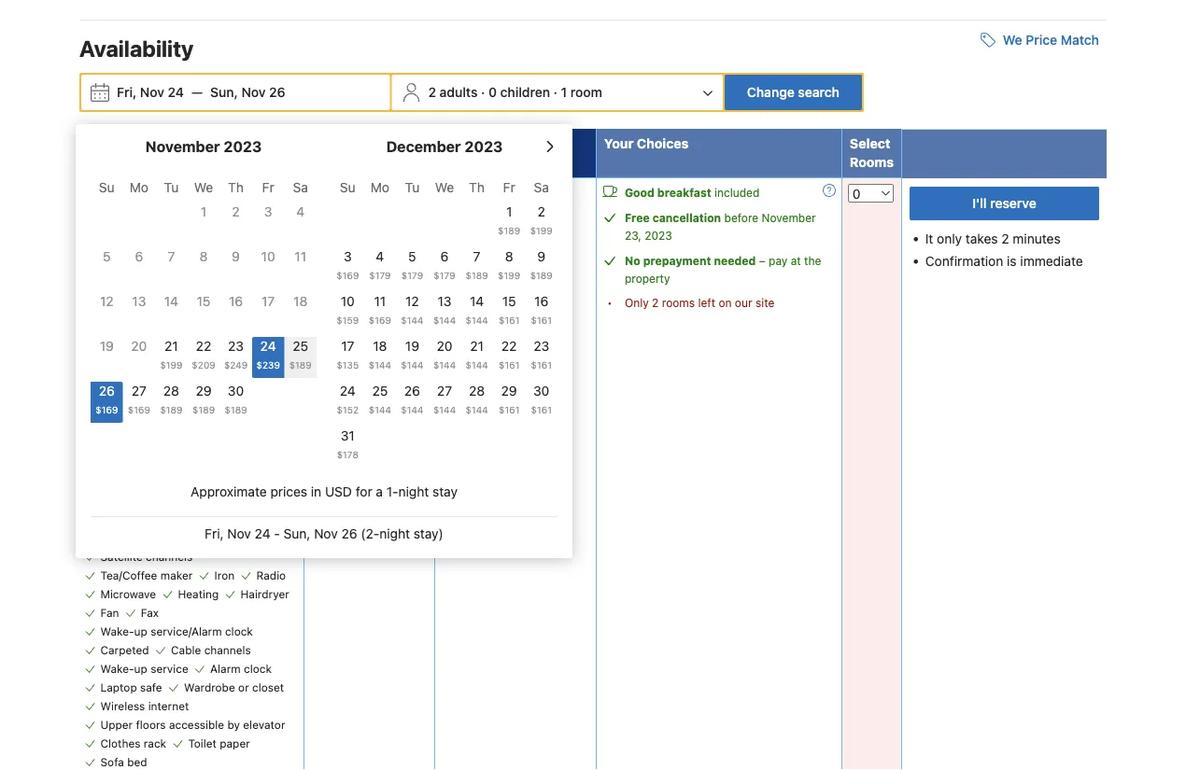 Task type: describe. For each thing, give the bounding box(es) containing it.
13 for 13
[[132, 294, 146, 309]]

we inside we price match dropdown button
[[1003, 32, 1023, 48]]

breakfast
[[494, 299, 538, 311]]

the
[[804, 254, 822, 267]]

0 horizontal spatial price
[[461, 136, 494, 151]]

sun, nov 26 button
[[203, 76, 293, 109]]

17 for 17
[[262, 294, 275, 309]]

9 for 9 $189
[[538, 249, 546, 264]]

$209
[[192, 360, 216, 371]]

wardrobe or closet
[[184, 681, 284, 694]]

or
[[238, 681, 249, 694]]

28 for 28 $189
[[163, 384, 179, 399]]

•
[[607, 296, 613, 309]]

$179 for 5
[[401, 270, 423, 281]]

28 December 2023 checkbox
[[461, 382, 493, 423]]

3 November 2023 checkbox
[[252, 203, 284, 244]]

mo for november
[[130, 180, 149, 195]]

30 for 30 $189
[[228, 384, 244, 399]]

-
[[274, 527, 280, 542]]

free for free wifi
[[216, 365, 239, 378]]

0 vertical spatial night
[[399, 484, 429, 500]]

site
[[756, 296, 775, 309]]

clothes rack
[[100, 737, 166, 750]]

7 for 7
[[168, 249, 175, 264]]

price for 2 nights
[[461, 136, 571, 151]]

17 December 2023 checkbox
[[332, 337, 364, 378]]

5 for 5 $179
[[408, 249, 416, 264]]

$159
[[337, 315, 359, 326]]

su for november
[[99, 180, 115, 195]]

change search button
[[725, 75, 862, 110]]

$144 for 28
[[466, 405, 488, 415]]

30 $161
[[531, 384, 552, 415]]

2 inside 'option'
[[232, 204, 240, 220]]

0 vertical spatial for
[[497, 136, 515, 151]]

alarm clock
[[210, 662, 272, 676]]

2 adults · 0 children · 1 room
[[428, 85, 603, 100]]

conditioning
[[123, 294, 188, 307]]

breakfast
[[658, 186, 712, 199]]

27 for 27 $144
[[437, 384, 452, 399]]

$161 for 22
[[499, 360, 520, 371]]

usd
[[325, 484, 352, 500]]

guests
[[383, 136, 427, 151]]

pay
[[769, 254, 788, 267]]

2 left nights
[[519, 136, 527, 151]]

31 $178
[[337, 428, 359, 460]]

–
[[759, 254, 766, 267]]

26 inside 26 $169
[[99, 384, 115, 399]]

12 December 2023 checkbox
[[396, 292, 429, 334]]

i'll reserve
[[973, 196, 1037, 211]]

prices
[[270, 484, 307, 500]]

1 vertical spatial clock
[[244, 662, 272, 676]]

1 vertical spatial for
[[356, 484, 372, 500]]

1 % from the left
[[510, 318, 519, 329]]

channels for satellite channels
[[146, 550, 193, 563]]

25 for 25 $189
[[293, 339, 308, 354]]

1 for 1
[[201, 204, 207, 220]]

prepayment
[[643, 254, 711, 267]]

$144 for 27
[[433, 405, 456, 415]]

free cancellation
[[625, 211, 721, 224]]

change search
[[747, 85, 840, 100]]

wake- for wake-up service/alarm clock
[[100, 625, 134, 638]]

black friday deal. you're getting a reduced rate because this property is offering a discount when you book before nov 29, 2023 and stay before dec 31, 2024.. element
[[441, 252, 541, 272]]

up for service/alarm
[[134, 625, 147, 638]]

$144 for 18
[[369, 360, 391, 371]]

$428
[[441, 187, 469, 200]]

19 for 19 $144
[[405, 339, 419, 354]]

19 $144
[[401, 339, 424, 371]]

before november 23, 2023
[[625, 211, 816, 242]]

wake-up service
[[100, 662, 188, 676]]

rooms
[[662, 296, 695, 309]]

0 horizontal spatial room
[[88, 136, 125, 151]]

is
[[1007, 254, 1017, 269]]

10 for 10 $159
[[341, 294, 355, 309]]

deal
[[513, 255, 537, 269]]

13 December 2023 checkbox
[[429, 292, 461, 334]]

occupancy image
[[334, 187, 346, 199]]

$144 for 26
[[401, 405, 424, 415]]

1 December 2023 checkbox
[[493, 203, 525, 244]]

nov down approximate prices in usd for a 1-night stay
[[314, 527, 338, 542]]

24 $239
[[256, 339, 280, 371]]

tile/marble floor
[[201, 476, 286, 489]]

10 $159
[[337, 294, 359, 326]]

13 $144
[[433, 294, 456, 326]]

25 cell
[[284, 334, 317, 378]]

wireless
[[100, 700, 145, 713]]

1 vertical spatial bed
[[127, 756, 147, 769]]

fax
[[141, 606, 159, 620]]

24 November 2023 checkbox
[[252, 337, 284, 378]]

23 November 2023 checkbox
[[220, 337, 252, 378]]

17 for 17 $135
[[341, 339, 354, 354]]

22 November 2023 checkbox
[[188, 337, 220, 378]]

8 December 2023 checkbox
[[493, 248, 525, 289]]

17 $135
[[337, 339, 359, 371]]

mo for december
[[371, 180, 390, 195]]

16 December 2023 checkbox
[[525, 292, 558, 334]]

microwave
[[100, 588, 156, 601]]

19 November 2023 checkbox
[[91, 337, 123, 378]]

2 right only
[[652, 296, 659, 309]]

th for november
[[228, 180, 244, 195]]

6 December 2023 checkbox
[[429, 248, 461, 289]]

refrigerator
[[100, 513, 163, 526]]

24 left -
[[255, 527, 271, 542]]

30 November 2023 checkbox
[[220, 382, 252, 423]]

left
[[698, 296, 716, 309]]

area
[[186, 494, 208, 507]]

maker
[[160, 569, 193, 582]]

su for december
[[340, 180, 356, 195]]

in
[[311, 484, 322, 500]]

27 November 2023 checkbox
[[123, 382, 155, 423]]

16 $161
[[531, 294, 552, 326]]

26 left (2-
[[341, 527, 357, 542]]

27 $169
[[128, 384, 150, 415]]

$179 for 4
[[369, 270, 391, 281]]

$189 for 1
[[498, 225, 521, 236]]

1 inside button
[[561, 85, 567, 100]]

flat-
[[105, 342, 130, 355]]

sa for december 2023
[[534, 180, 549, 195]]

th for december
[[469, 180, 485, 195]]

25 for 25 $144
[[372, 384, 388, 399]]

15 for 15
[[197, 294, 211, 309]]

it only takes 2 minutes confirmation is immediate
[[926, 231, 1083, 269]]

26 $169
[[95, 384, 118, 415]]

flat-screen tv
[[105, 342, 183, 355]]

14 $144
[[466, 294, 488, 326]]

19 for 19
[[100, 339, 114, 354]]

24 inside 24 $152
[[340, 384, 356, 399]]

23 for 23 $161
[[534, 339, 550, 354]]

20 for 20 $144
[[437, 339, 453, 354]]

29 December 2023 checkbox
[[493, 382, 525, 423]]

12 November 2023 checkbox
[[91, 292, 123, 334]]

22 for 22 $161
[[502, 339, 517, 354]]

number of guests
[[312, 136, 427, 151]]

availability
[[79, 36, 194, 62]]

select
[[850, 136, 891, 151]]

internet
[[148, 700, 189, 713]]

1-
[[387, 484, 399, 500]]

24 left —
[[168, 85, 184, 100]]

21 $144
[[466, 339, 488, 371]]

10 for 10 % tax, 2 % tourism fee
[[496, 318, 507, 329]]

$189 for 9
[[530, 270, 553, 281]]

26 right —
[[269, 85, 286, 100]]

nov left —
[[140, 85, 164, 100]]

$169 for 11
[[369, 315, 391, 326]]

grid for november
[[91, 169, 317, 423]]

0 vertical spatial clock
[[225, 625, 253, 638]]

room type
[[88, 136, 160, 151]]

4 for 4
[[296, 204, 305, 220]]

27 December 2023 checkbox
[[429, 382, 461, 423]]

8 November 2023 checkbox
[[188, 248, 220, 289]]

5 $179
[[401, 249, 423, 281]]

12 for 12
[[100, 294, 114, 309]]

21 November 2023 checkbox
[[155, 337, 188, 378]]

6 November 2023 checkbox
[[123, 248, 155, 289]]

20 for 20
[[131, 339, 147, 354]]

$144 for 25
[[369, 405, 391, 415]]

room
[[571, 85, 603, 100]]

24 December 2023 checkbox
[[332, 382, 364, 423]]

11 November 2023 checkbox
[[284, 248, 317, 289]]

2 · from the left
[[554, 85, 558, 100]]

20 November 2023 checkbox
[[123, 337, 155, 378]]

fan
[[100, 606, 119, 620]]

3 for 3
[[264, 204, 272, 220]]

nights
[[530, 136, 571, 151]]

1 sofa bed
[[85, 236, 150, 251]]

7 November 2023 checkbox
[[155, 248, 188, 289]]

23 $161
[[531, 339, 552, 371]]

a
[[376, 484, 383, 500]]

stay
[[433, 484, 458, 500]]

december 2023
[[386, 138, 503, 156]]

paper
[[220, 737, 250, 750]]

0 vertical spatial bed
[[123, 236, 146, 251]]

on
[[719, 296, 732, 309]]

nov down the telephone on the left
[[227, 527, 251, 542]]

18 November 2023 checkbox
[[284, 292, 317, 334]]

$189 for 25
[[289, 360, 312, 371]]

hairdryer
[[241, 588, 289, 601]]

16 November 2023 checkbox
[[220, 292, 252, 334]]

air
[[105, 294, 120, 307]]

fri, nov 24 - sun, nov 26 (2-night stay)
[[205, 527, 444, 542]]

$144 for 21
[[466, 360, 488, 371]]

$144 for 12
[[401, 315, 424, 326]]

tea/coffee
[[100, 569, 157, 582]]

fri, for fri, nov 24 - sun, nov 26 (2-night stay)
[[205, 527, 224, 542]]

tu for november
[[164, 180, 179, 195]]

$169 for 26
[[95, 405, 118, 415]]

fr for november 2023
[[262, 180, 274, 195]]

10 for 10
[[261, 249, 275, 264]]

free for free cancellation
[[625, 211, 650, 224]]

we for november 2023
[[194, 180, 213, 195]]

31 December 2023 checkbox
[[332, 427, 364, 468]]

29 for 29 $189
[[196, 384, 212, 399]]

sa for november 2023
[[293, 180, 308, 195]]

25 December 2023 checkbox
[[364, 382, 396, 423]]

approximate prices in usd for a 1-night stay
[[191, 484, 458, 500]]

14 for 14 $144
[[470, 294, 484, 309]]

26 $144
[[401, 384, 424, 415]]

closet
[[252, 681, 284, 694]]



Task type: locate. For each thing, give the bounding box(es) containing it.
5 inside option
[[103, 249, 111, 264]]

4 right 3 'checkbox'
[[296, 204, 305, 220]]

0 horizontal spatial 15
[[197, 294, 211, 309]]

$179 down black on the left of the page
[[434, 270, 456, 281]]

10 inside 10 % tax, 2 % tourism fee
[[496, 318, 507, 329]]

$199 inside 8 december 2023 option
[[498, 270, 521, 281]]

2 inside 10 % tax, 2 % tourism fee
[[546, 318, 551, 329]]

safe
[[194, 401, 218, 414]]

2 right 'tax,'
[[546, 318, 551, 329]]

$179 inside the 5 december 2023 checkbox
[[401, 270, 423, 281]]

$169 right 26 november 2023 checkbox
[[128, 405, 150, 415]]

25 inside 25 $189
[[293, 339, 308, 354]]

2 22 from the left
[[502, 339, 517, 354]]

0 vertical spatial free
[[625, 211, 650, 224]]

29 November 2023 checkbox
[[188, 382, 220, 423]]

18 down 11 november 2023 checkbox on the left top
[[293, 294, 308, 309]]

26 down 'coffee' in the left of the page
[[99, 384, 115, 399]]

standard king room link
[[85, 184, 293, 203]]

$144 inside 28 december 2023 option
[[466, 405, 488, 415]]

channels up maker
[[146, 550, 193, 563]]

0 horizontal spatial for
[[356, 484, 372, 500]]

0 horizontal spatial th
[[228, 180, 244, 195]]

17 inside '17 $135'
[[341, 339, 354, 354]]

28 November 2023 checkbox
[[155, 382, 188, 423]]

1 horizontal spatial grid
[[332, 169, 558, 468]]

1 horizontal spatial 19
[[405, 339, 419, 354]]

22 $209
[[192, 339, 216, 371]]

1 horizontal spatial sun,
[[284, 527, 311, 542]]

2 8 from the left
[[505, 249, 513, 264]]

1 horizontal spatial 15
[[502, 294, 516, 309]]

22 inside 22 $209
[[196, 339, 211, 354]]

1 8 from the left
[[200, 249, 208, 264]]

27 for 27 $169
[[132, 384, 147, 399]]

up
[[134, 625, 147, 638], [134, 662, 147, 676]]

$189 inside 29 november 2023 checkbox
[[192, 405, 215, 415]]

$189 inside 25 november 2023 checkbox
[[289, 360, 312, 371]]

1 13 from the left
[[132, 294, 146, 309]]

fee
[[485, 337, 499, 348]]

15 inside "option"
[[197, 294, 211, 309]]

1 fr from the left
[[262, 180, 274, 195]]

26
[[269, 85, 286, 100], [99, 384, 115, 399], [404, 384, 420, 399], [341, 527, 357, 542]]

1 5 from the left
[[103, 249, 111, 264]]

$144 inside 14 december 2023 option
[[466, 315, 488, 326]]

31
[[341, 428, 355, 444]]

2 vertical spatial $199
[[160, 360, 183, 371]]

5 left 6 $179
[[408, 249, 416, 264]]

1 inside 1 $189
[[506, 204, 512, 220]]

2 9 from the left
[[538, 249, 546, 264]]

6
[[135, 249, 143, 264], [441, 249, 449, 264]]

20 right flat-
[[131, 339, 147, 354]]

24 inside "24 $239"
[[260, 339, 276, 354]]

21 December 2023 checkbox
[[461, 337, 493, 378]]

2 left 'adults'
[[428, 85, 436, 100]]

satellite channels
[[100, 550, 193, 563]]

$144 inside 27 december 2023 option
[[433, 405, 456, 415]]

2 inside it only takes 2 minutes confirmation is immediate
[[1002, 231, 1010, 247]]

12 down 5 november 2023 option
[[100, 294, 114, 309]]

$189 right safe
[[225, 405, 247, 415]]

11 for 11 $169
[[374, 294, 386, 309]]

1 horizontal spatial 3
[[344, 249, 352, 264]]

6 right 5 $179
[[441, 249, 449, 264]]

9 December 2023 checkbox
[[525, 248, 558, 289]]

1 19 from the left
[[100, 339, 114, 354]]

· right children
[[554, 85, 558, 100]]

0 horizontal spatial 3
[[264, 204, 272, 220]]

1 horizontal spatial 22
[[502, 339, 517, 354]]

channels for cable channels
[[204, 644, 251, 657]]

13 up excluded:
[[438, 294, 452, 309]]

6 for 6 $179
[[441, 249, 449, 264]]

14 for 14
[[164, 294, 178, 309]]

13 for 13 $144
[[438, 294, 452, 309]]

sun, for —
[[210, 85, 238, 100]]

27 right 26 $144
[[437, 384, 452, 399]]

2 14 from the left
[[470, 294, 484, 309]]

$189 for 29
[[192, 405, 215, 415]]

26 inside 26 $144
[[404, 384, 420, 399]]

1 horizontal spatial th
[[469, 180, 485, 195]]

alarm
[[210, 662, 241, 676]]

fri, for fri, nov 24 — sun, nov 26
[[117, 85, 137, 100]]

13
[[132, 294, 146, 309], [438, 294, 452, 309]]

0 horizontal spatial 21
[[165, 339, 178, 354]]

1 tu from the left
[[164, 180, 179, 195]]

·
[[481, 85, 485, 100], [554, 85, 558, 100]]

1 27 from the left
[[132, 384, 147, 399]]

14 November 2023 checkbox
[[155, 292, 188, 334]]

9 for 9
[[232, 249, 240, 264]]

0 horizontal spatial 4
[[296, 204, 305, 220]]

toilet down wifi
[[239, 401, 268, 414]]

$161 inside 16 december 2023 option
[[531, 315, 552, 326]]

iron
[[215, 569, 235, 582]]

$169 inside '11 december 2023' option
[[369, 315, 391, 326]]

$161 inside 15 december 2023 checkbox
[[499, 315, 520, 326]]

$161 for 16
[[531, 315, 552, 326]]

28
[[163, 384, 179, 399], [469, 384, 485, 399]]

5 December 2023 checkbox
[[396, 248, 429, 289]]

1 28 from the left
[[163, 384, 179, 399]]

2 wake- from the top
[[100, 662, 134, 676]]

23 inside 23 $161
[[534, 339, 550, 354]]

wake-up service/alarm clock
[[100, 625, 253, 638]]

1 23 from the left
[[228, 339, 244, 354]]

1 horizontal spatial 29
[[501, 384, 517, 399]]

clock up cable channels
[[225, 625, 253, 638]]

$144 inside 12 december 2023 option
[[401, 315, 424, 326]]

price inside dropdown button
[[1026, 32, 1058, 48]]

$161 inside 30 december 2023 checkbox
[[531, 405, 552, 415]]

22 for 22 $209
[[196, 339, 211, 354]]

$144 for 13
[[433, 315, 456, 326]]

8 inside 8 $199
[[505, 249, 513, 264]]

fr for december 2023
[[503, 180, 515, 195]]

12 $144
[[401, 294, 424, 326]]

laptop safe
[[100, 681, 162, 694]]

10 inside the 10 $159
[[341, 294, 355, 309]]

toilet for toilet paper
[[188, 737, 217, 750]]

2 27 from the left
[[437, 384, 452, 399]]

25 $144
[[369, 384, 391, 415]]

0 vertical spatial room
[[88, 136, 125, 151]]

$199 for 2
[[530, 225, 553, 236]]

telephone
[[185, 513, 239, 526]]

$169 for 27
[[128, 405, 150, 415]]

th
[[228, 180, 244, 195], [469, 180, 485, 195]]

2 12 from the left
[[406, 294, 419, 309]]

0 horizontal spatial $179
[[369, 270, 391, 281]]

up up laptop safe
[[134, 662, 147, 676]]

7 December 2023 checkbox
[[461, 248, 493, 289]]

room inside standard king room link
[[191, 185, 233, 202]]

2 29 from the left
[[501, 384, 517, 399]]

21 inside 21 $144
[[470, 339, 484, 354]]

14 inside checkbox
[[164, 294, 178, 309]]

1 vertical spatial 25
[[372, 384, 388, 399]]

23
[[228, 339, 244, 354], [534, 339, 550, 354]]

0 vertical spatial fri,
[[117, 85, 137, 100]]

2023 inside before november 23, 2023
[[645, 229, 672, 242]]

28 $144
[[466, 384, 488, 415]]

1 horizontal spatial 30
[[534, 384, 550, 399]]

fr up 1 $189
[[503, 180, 515, 195]]

2 right "1" option
[[232, 204, 240, 220]]

$179 inside 4 december 2023 checkbox
[[369, 270, 391, 281]]

excluded:
[[446, 318, 494, 329]]

30 December 2023 checkbox
[[525, 382, 558, 423]]

13 November 2023 checkbox
[[123, 292, 155, 334]]

clothes
[[100, 737, 141, 750]]

8
[[200, 249, 208, 264], [505, 249, 513, 264]]

tv down tile/marble floor
[[230, 494, 245, 507]]

20 inside checkbox
[[131, 339, 147, 354]]

1 horizontal spatial 18
[[373, 339, 387, 354]]

0 horizontal spatial 19
[[100, 339, 114, 354]]

7 inside 7 $189
[[473, 249, 481, 264]]

· left the 0
[[481, 85, 485, 100]]

2 15 from the left
[[502, 294, 516, 309]]

1 horizontal spatial 20
[[437, 339, 453, 354]]

december
[[386, 138, 461, 156]]

25 right "24 $239"
[[293, 339, 308, 354]]

$179 inside 6 december 2023 checkbox
[[434, 270, 456, 281]]

2 up is
[[1002, 231, 1010, 247]]

match
[[1061, 32, 1100, 48]]

15 $161
[[499, 294, 520, 326]]

25 November 2023 checkbox
[[284, 337, 317, 378]]

$179 right 4 december 2023 checkbox at the top of the page
[[401, 270, 423, 281]]

29 inside 29 $189
[[196, 384, 212, 399]]

26 right 25 $144
[[404, 384, 420, 399]]

2 tu from the left
[[405, 180, 420, 195]]

6 inside option
[[135, 249, 143, 264]]

10 November 2023 checkbox
[[252, 248, 284, 289]]

2 13 from the left
[[438, 294, 452, 309]]

$249
[[224, 360, 248, 371]]

11 down 4 november 2023 checkbox
[[295, 249, 306, 264]]

15 for 15 $161
[[502, 294, 516, 309]]

free
[[625, 211, 650, 224], [216, 365, 239, 378], [100, 401, 124, 414]]

15 December 2023 checkbox
[[493, 292, 525, 334]]

23 $249
[[224, 339, 248, 371]]

1 6 from the left
[[135, 249, 143, 264]]

30 for 30 $161
[[534, 384, 550, 399]]

0 horizontal spatial 10
[[261, 249, 275, 264]]

2023 for december 2023
[[465, 138, 503, 156]]

1 · from the left
[[481, 85, 485, 100]]

2 sa from the left
[[534, 180, 549, 195]]

only
[[937, 231, 962, 247]]

0 horizontal spatial sun,
[[210, 85, 238, 100]]

2 grid from the left
[[332, 169, 558, 468]]

1 horizontal spatial fri,
[[205, 527, 224, 542]]

good
[[625, 186, 655, 199]]

$144 inside 13 december 2023 option
[[433, 315, 456, 326]]

1 29 from the left
[[196, 384, 212, 399]]

0 horizontal spatial we
[[194, 180, 213, 195]]

$199 for 21
[[160, 360, 183, 371]]

0 horizontal spatial grid
[[91, 169, 317, 423]]

1 horizontal spatial 27
[[437, 384, 452, 399]]

1 vertical spatial sun,
[[284, 527, 311, 542]]

3 December 2023 checkbox
[[332, 248, 364, 289]]

20 inside 20 $144
[[437, 339, 453, 354]]

1 up from the top
[[134, 625, 147, 638]]

friday
[[477, 255, 510, 269]]

sofa down 26 $169 at the left of page
[[100, 420, 124, 433]]

1 horizontal spatial 16
[[535, 294, 549, 309]]

30 right 29 $161
[[534, 384, 550, 399]]

9
[[232, 249, 240, 264], [538, 249, 546, 264]]

0 horizontal spatial mo
[[130, 180, 149, 195]]

1 left sofa
[[85, 236, 90, 251]]

26 cell
[[91, 378, 123, 423]]

5 inside 5 $179
[[408, 249, 416, 264]]

$161 for 30
[[531, 405, 552, 415]]

17 November 2023 checkbox
[[252, 292, 284, 334]]

23 up the $249 at the left of the page
[[228, 339, 244, 354]]

$189 inside 1 december 2023 option
[[498, 225, 521, 236]]

up for service
[[134, 662, 147, 676]]

we right king
[[194, 180, 213, 195]]

16 down 9 "option"
[[229, 294, 243, 309]]

14 down 7 november 2023 checkbox
[[164, 294, 178, 309]]

2 horizontal spatial we
[[1003, 32, 1023, 48]]

1 wake- from the top
[[100, 625, 134, 638]]

1 for 1 sofa bed
[[85, 236, 90, 251]]

good breakfast included
[[625, 186, 760, 199]]

sofa for sofa bed
[[100, 756, 124, 769]]

27 inside 27 $144
[[437, 384, 452, 399]]

channels up alarm
[[204, 644, 251, 657]]

only
[[625, 296, 649, 309]]

0 horizontal spatial 14
[[164, 294, 178, 309]]

12 left 13 $144
[[406, 294, 419, 309]]

16 for 16 $161
[[535, 294, 549, 309]]

$144 for 20
[[433, 360, 456, 371]]

tourism
[[446, 337, 482, 348]]

rooms
[[850, 155, 894, 170]]

9 inside the 9 $189
[[538, 249, 546, 264]]

$161 inside 22 december 2023 option
[[499, 360, 520, 371]]

17 down '10 november 2023' option
[[262, 294, 275, 309]]

2 November 2023 checkbox
[[220, 203, 252, 244]]

1 horizontal spatial 11
[[374, 294, 386, 309]]

17 inside checkbox
[[262, 294, 275, 309]]

14 up excluded:
[[470, 294, 484, 309]]

23 December 2023 checkbox
[[525, 337, 558, 378]]

0 horizontal spatial fri,
[[117, 85, 137, 100]]

16 inside 16 $161
[[535, 294, 549, 309]]

15 November 2023 checkbox
[[188, 292, 220, 334]]

$144 for 19
[[401, 360, 424, 371]]

11 right the 10 $159
[[374, 294, 386, 309]]

10 inside option
[[261, 249, 275, 264]]

cable channels
[[171, 644, 251, 657]]

1 $179 from the left
[[369, 270, 391, 281]]

5 for 5
[[103, 249, 111, 264]]

black
[[446, 255, 474, 269]]

2 6 from the left
[[441, 249, 449, 264]]

3 for 3 $169
[[344, 249, 352, 264]]

for left nights
[[497, 136, 515, 151]]

10 up fee
[[496, 318, 507, 329]]

2 21 from the left
[[470, 339, 484, 354]]

november inside before november 23, 2023
[[762, 211, 816, 224]]

2 horizontal spatial $179
[[434, 270, 456, 281]]

$144 inside "18 december 2023" "option"
[[369, 360, 391, 371]]

$179 for 6
[[434, 270, 456, 281]]

5 left '6' option at the top left
[[103, 249, 111, 264]]

1 horizontal spatial 14
[[470, 294, 484, 309]]

nov right —
[[241, 85, 266, 100]]

takes
[[966, 231, 998, 247]]

29 inside 29 $161
[[501, 384, 517, 399]]

4 right 3 $169 on the left of page
[[376, 249, 384, 264]]

7 for 7 $189
[[473, 249, 481, 264]]

1 21 from the left
[[165, 339, 178, 354]]

$161 for 29
[[499, 405, 520, 415]]

sun, right —
[[210, 85, 238, 100]]

2 up from the top
[[134, 662, 147, 676]]

1 vertical spatial november
[[762, 211, 816, 224]]

0 horizontal spatial channels
[[146, 550, 193, 563]]

0 horizontal spatial november
[[145, 138, 220, 156]]

0 horizontal spatial 29
[[196, 384, 212, 399]]

0 vertical spatial toilet
[[239, 401, 268, 414]]

16 inside 16 option
[[229, 294, 243, 309]]

% right 16 $161
[[554, 318, 563, 329]]

28 inside 28 $189
[[163, 384, 179, 399]]

$199 for 8
[[498, 270, 521, 281]]

$169 right $159
[[369, 315, 391, 326]]

coffee
[[105, 365, 140, 378]]

4 inside 4 $179
[[376, 249, 384, 264]]

$199 down deal
[[498, 270, 521, 281]]

bed down clothes rack
[[127, 756, 147, 769]]

fri, down availability
[[117, 85, 137, 100]]

1 9 from the left
[[232, 249, 240, 264]]

our
[[735, 296, 753, 309]]

29 up safe
[[196, 384, 212, 399]]

1 22 from the left
[[196, 339, 211, 354]]

0 horizontal spatial 6
[[135, 249, 143, 264]]

more details on meals and payment options image
[[823, 184, 836, 197]]

0 horizontal spatial fr
[[262, 180, 274, 195]]

mo right occupancy image
[[371, 180, 390, 195]]

1 sofa from the top
[[100, 420, 124, 433]]

20 December 2023 checkbox
[[429, 337, 461, 378]]

27
[[132, 384, 147, 399], [437, 384, 452, 399]]

1 horizontal spatial 12
[[406, 294, 419, 309]]

night left stay
[[399, 484, 429, 500]]

1 vertical spatial free
[[216, 365, 239, 378]]

0 horizontal spatial 20
[[131, 339, 147, 354]]

1 horizontal spatial tv
[[230, 494, 245, 507]]

$144 inside 25 december 2023 checkbox
[[369, 405, 391, 415]]

free toiletries
[[100, 401, 172, 414]]

free for free toiletries
[[100, 401, 124, 414]]

19 December 2023 checkbox
[[396, 337, 429, 378]]

1 vertical spatial channels
[[204, 644, 251, 657]]

channels
[[146, 550, 193, 563], [204, 644, 251, 657]]

0 horizontal spatial 2023
[[224, 138, 262, 156]]

13 inside 13 $144
[[438, 294, 452, 309]]

heating
[[178, 588, 219, 601]]

2 inside 2 $199
[[538, 204, 545, 220]]

2 su from the left
[[340, 180, 356, 195]]

$199 inside 2 december 2023 option
[[530, 225, 553, 236]]

th up 2 november 2023 'option'
[[228, 180, 244, 195]]

14 December 2023 checkbox
[[461, 292, 493, 334]]

wake- up laptop
[[100, 662, 134, 676]]

$189 inside 9 december 2023 checkbox
[[530, 270, 553, 281]]

1 horizontal spatial 25
[[372, 384, 388, 399]]

21 up machine
[[165, 339, 178, 354]]

0 horizontal spatial ·
[[481, 85, 485, 100]]

we down december 2023
[[435, 180, 454, 195]]

0 horizontal spatial 23
[[228, 339, 244, 354]]

2 mo from the left
[[371, 180, 390, 195]]

6 $179
[[434, 249, 456, 281]]

2 horizontal spatial $199
[[530, 225, 553, 236]]

0 vertical spatial 10
[[261, 249, 275, 264]]

$169 inside 3 december 2023 checkbox
[[337, 270, 359, 281]]

floor
[[262, 476, 286, 489]]

tu for december
[[405, 180, 420, 195]]

19 left 20 $144 in the left top of the page
[[405, 339, 419, 354]]

22 December 2023 checkbox
[[493, 337, 525, 378]]

1 left room
[[561, 85, 567, 100]]

machine
[[144, 365, 188, 378]]

toilet for toilet
[[239, 401, 268, 414]]

4 November 2023 checkbox
[[284, 203, 317, 244]]

9 down 2 november 2023 'option'
[[232, 249, 240, 264]]

of
[[367, 136, 380, 151]]

2 horizontal spatial free
[[625, 211, 650, 224]]

accessible
[[169, 719, 224, 732]]

1 November 2023 checkbox
[[188, 203, 220, 244]]

11 $169
[[369, 294, 391, 326]]

wake- for wake-up service
[[100, 662, 134, 676]]

19 up 'coffee' in the left of the page
[[100, 339, 114, 354]]

14
[[164, 294, 178, 309], [470, 294, 484, 309]]

14 inside 14 $144
[[470, 294, 484, 309]]

0 horizontal spatial toilet
[[188, 737, 217, 750]]

21 left fee
[[470, 339, 484, 354]]

$169 inside 27 november 2023 option
[[128, 405, 150, 415]]

21 for 21 $199
[[165, 339, 178, 354]]

1 15 from the left
[[197, 294, 211, 309]]

3 $179 from the left
[[434, 270, 456, 281]]

1 vertical spatial night
[[380, 527, 410, 542]]

1 for 1 $189
[[506, 204, 512, 220]]

27 inside '27 $169'
[[132, 384, 147, 399]]

8 for 8 $199
[[505, 249, 513, 264]]

16 for 16
[[229, 294, 243, 309]]

3
[[264, 204, 272, 220], [344, 249, 352, 264]]

2 5 from the left
[[408, 249, 416, 264]]

$189 right $239
[[289, 360, 312, 371]]

28 inside 28 $144
[[469, 384, 485, 399]]

sa up 4 november 2023 checkbox
[[293, 180, 308, 195]]

toilet down accessible
[[188, 737, 217, 750]]

0 vertical spatial 18
[[293, 294, 308, 309]]

1 horizontal spatial 8
[[505, 249, 513, 264]]

1 vertical spatial 18
[[373, 339, 387, 354]]

$199 right 1 december 2023 option
[[530, 225, 553, 236]]

2023 down free cancellation
[[645, 229, 672, 242]]

sofa for sofa
[[100, 420, 124, 433]]

$189 inside 30 november 2023 checkbox
[[225, 405, 247, 415]]

king
[[155, 185, 188, 202]]

1 horizontal spatial 21
[[470, 339, 484, 354]]

2 inside button
[[428, 85, 436, 100]]

1 horizontal spatial toilet
[[239, 401, 268, 414]]

0 horizontal spatial 25
[[293, 339, 308, 354]]

0 horizontal spatial 7
[[168, 249, 175, 264]]

0 vertical spatial wake-
[[100, 625, 134, 638]]

0 vertical spatial price
[[1026, 32, 1058, 48]]

we price match button
[[973, 23, 1107, 57]]

12 inside 12 $144
[[406, 294, 419, 309]]

$189 for 28
[[160, 405, 183, 415]]

26 November 2023 checkbox
[[91, 382, 123, 423]]

0 horizontal spatial 18
[[293, 294, 308, 309]]

november 2023
[[145, 138, 262, 156]]

21 inside 21 $199
[[165, 339, 178, 354]]

$144 inside 20 december 2023 checkbox
[[433, 360, 456, 371]]

standard
[[85, 185, 151, 202]]

1 7 from the left
[[168, 249, 175, 264]]

2 16 from the left
[[535, 294, 549, 309]]

11 inside checkbox
[[295, 249, 306, 264]]

for left a
[[356, 484, 372, 500]]

sun, for -
[[284, 527, 311, 542]]

28 for 28 $144
[[469, 384, 485, 399]]

6 for 6
[[135, 249, 143, 264]]

0 horizontal spatial tv
[[168, 342, 183, 355]]

4 for 4 $179
[[376, 249, 384, 264]]

2 30 from the left
[[534, 384, 550, 399]]

4 inside 4 november 2023 checkbox
[[296, 204, 305, 220]]

1 vertical spatial up
[[134, 662, 147, 676]]

9 November 2023 checkbox
[[220, 248, 252, 289]]

safe
[[140, 681, 162, 694]]

6 inside 6 $179
[[441, 249, 449, 264]]

0 vertical spatial 17
[[262, 294, 275, 309]]

$189 inside 7 december 2023 option
[[466, 270, 488, 281]]

4 December 2023 checkbox
[[364, 248, 396, 289]]

2 adults · 0 children · 1 room button
[[394, 75, 721, 110]]

1 horizontal spatial %
[[554, 318, 563, 329]]

included
[[715, 186, 760, 199]]

7 inside checkbox
[[168, 249, 175, 264]]

2 7 from the left
[[473, 249, 481, 264]]

7 $189
[[466, 249, 488, 281]]

night left stay)
[[380, 527, 410, 542]]

8 for 8
[[200, 249, 208, 264]]

$144 inside 26 december 2023 checkbox
[[401, 405, 424, 415]]

26 December 2023 checkbox
[[396, 382, 429, 423]]

15 inside '15 $161'
[[502, 294, 516, 309]]

18 December 2023 checkbox
[[364, 337, 396, 378]]

1 th from the left
[[228, 180, 244, 195]]

su down 'room type'
[[99, 180, 115, 195]]

no prepayment needed
[[625, 254, 756, 267]]

5 November 2023 checkbox
[[91, 248, 123, 289]]

1 horizontal spatial sa
[[534, 180, 549, 195]]

30 inside 30 $161
[[534, 384, 550, 399]]

24 $152
[[337, 384, 359, 415]]

1 30 from the left
[[228, 384, 244, 399]]

18 for 18 $144
[[373, 339, 387, 354]]

22 inside 22 $161
[[502, 339, 517, 354]]

$169 left 4 december 2023 checkbox at the top of the page
[[337, 270, 359, 281]]

0 horizontal spatial 16
[[229, 294, 243, 309]]

$189 inside '28 november 2023' checkbox
[[160, 405, 183, 415]]

0 vertical spatial up
[[134, 625, 147, 638]]

9 $189
[[530, 249, 553, 281]]

18 for 18
[[293, 294, 308, 309]]

$189 for 7
[[466, 270, 488, 281]]

for
[[497, 136, 515, 151], [356, 484, 372, 500]]

16 up 'tax,'
[[535, 294, 549, 309]]

we for december 2023
[[435, 180, 454, 195]]

2 th from the left
[[469, 180, 485, 195]]

9 inside "option"
[[232, 249, 240, 264]]

24 up $239
[[260, 339, 276, 354]]

sun, right -
[[284, 527, 311, 542]]

0 horizontal spatial 11
[[295, 249, 306, 264]]

2 vertical spatial free
[[100, 401, 124, 414]]

$189 right 27 november 2023 option
[[160, 405, 183, 415]]

0 horizontal spatial 13
[[132, 294, 146, 309]]

21 for 21 $144
[[470, 339, 484, 354]]

1 14 from the left
[[164, 294, 178, 309]]

0 horizontal spatial 5
[[103, 249, 111, 264]]

10 % tax, 2 % tourism fee
[[446, 318, 563, 348]]

$161 inside 29 december 2023 option
[[499, 405, 520, 415]]

18 inside the 18 $144
[[373, 339, 387, 354]]

2 fr from the left
[[503, 180, 515, 195]]

2 19 from the left
[[405, 339, 419, 354]]

3 left 4 $179
[[344, 249, 352, 264]]

0 horizontal spatial su
[[99, 180, 115, 195]]

su
[[99, 180, 115, 195], [340, 180, 356, 195]]

1 mo from the left
[[130, 180, 149, 195]]

november
[[145, 138, 220, 156], [762, 211, 816, 224]]

$144 inside 19 december 2023 option
[[401, 360, 424, 371]]

1 horizontal spatial 23
[[534, 339, 550, 354]]

1 horizontal spatial 28
[[469, 384, 485, 399]]

1 horizontal spatial 2023
[[465, 138, 503, 156]]

0 vertical spatial november
[[145, 138, 220, 156]]

11 inside 11 $169
[[374, 294, 386, 309]]

16
[[229, 294, 243, 309], [535, 294, 549, 309]]

$169 left 27 november 2023 option
[[95, 405, 118, 415]]

sa
[[293, 180, 308, 195], [534, 180, 549, 195]]

$161 for 15
[[499, 315, 520, 326]]

23 for 23 $249
[[228, 339, 244, 354]]

0 horizontal spatial 9
[[232, 249, 240, 264]]

2
[[428, 85, 436, 100], [519, 136, 527, 151], [232, 204, 240, 220], [538, 204, 545, 220], [1002, 231, 1010, 247], [652, 296, 659, 309], [546, 318, 551, 329]]

2 28 from the left
[[469, 384, 485, 399]]

12 inside checkbox
[[100, 294, 114, 309]]

19 inside 19 $144
[[405, 339, 419, 354]]

price left "match"
[[1026, 32, 1058, 48]]

2 23 from the left
[[534, 339, 550, 354]]

room left type at the top of page
[[88, 136, 125, 151]]

2 sofa from the top
[[100, 756, 124, 769]]

0 vertical spatial 4
[[296, 204, 305, 220]]

1 16 from the left
[[229, 294, 243, 309]]

1 sa from the left
[[293, 180, 308, 195]]

november up standard king room link
[[145, 138, 220, 156]]

1 su from the left
[[99, 180, 115, 195]]

2 20 from the left
[[437, 339, 453, 354]]

0 vertical spatial 3
[[264, 204, 272, 220]]

toilet paper
[[188, 737, 250, 750]]

0 horizontal spatial 28
[[163, 384, 179, 399]]

grid
[[91, 169, 317, 423], [332, 169, 558, 468]]

11 December 2023 checkbox
[[364, 292, 396, 334]]

grid for december
[[332, 169, 558, 468]]

$161 inside 23 december 2023 checkbox
[[531, 360, 552, 371]]

1 vertical spatial 3
[[344, 249, 352, 264]]

11 for 11
[[295, 249, 306, 264]]

$189 for 30
[[225, 405, 247, 415]]

bed right sofa
[[123, 236, 146, 251]]

su down number
[[340, 180, 356, 195]]

$189 down deal
[[530, 270, 553, 281]]

1 vertical spatial wake-
[[100, 662, 134, 676]]

18 inside option
[[293, 294, 308, 309]]

your
[[604, 136, 634, 151]]

1 horizontal spatial room
[[191, 185, 233, 202]]

25 inside 25 $144
[[372, 384, 388, 399]]

22 up the $209
[[196, 339, 211, 354]]

24 cell
[[252, 334, 284, 378]]

price down the 0
[[461, 136, 494, 151]]

29 for 29 $161
[[501, 384, 517, 399]]

upper floors accessible by elevator
[[100, 719, 285, 732]]

1 down standard king room link
[[201, 204, 207, 220]]

0 vertical spatial tv
[[168, 342, 183, 355]]

17 up $135
[[341, 339, 354, 354]]

1 horizontal spatial mo
[[371, 180, 390, 195]]

1 12 from the left
[[100, 294, 114, 309]]

11
[[295, 249, 306, 264], [374, 294, 386, 309]]

tv
[[168, 342, 183, 355], [230, 494, 245, 507]]

30 inside "30 $189"
[[228, 384, 244, 399]]

1 grid from the left
[[91, 169, 317, 423]]

12 for 12 $144
[[406, 294, 419, 309]]

%
[[510, 318, 519, 329], [554, 318, 563, 329]]

23 inside 23 $249
[[228, 339, 244, 354]]

0 vertical spatial sofa
[[100, 420, 124, 433]]

1 vertical spatial 17
[[341, 339, 354, 354]]

3 inside 3 $169
[[344, 249, 352, 264]]

27 up 'free toiletries'
[[132, 384, 147, 399]]

$169 inside 26 november 2023 checkbox
[[95, 405, 118, 415]]

29 right 28 $144
[[501, 384, 517, 399]]

1 20 from the left
[[131, 339, 147, 354]]

2 December 2023 checkbox
[[525, 203, 558, 244]]

24 up the "$152"
[[340, 384, 356, 399]]

3 inside 3 'checkbox'
[[264, 204, 272, 220]]

$199 inside 21 november 2023 checkbox
[[160, 360, 183, 371]]

2023 down sun, nov 26 button on the left top
[[224, 138, 262, 156]]

$144 inside 21 december 2023 checkbox
[[466, 360, 488, 371]]

10 down 3 'checkbox'
[[261, 249, 275, 264]]

2 % from the left
[[554, 318, 563, 329]]

$152
[[337, 405, 359, 415]]

10 December 2023 checkbox
[[332, 292, 364, 334]]

2 $179 from the left
[[401, 270, 423, 281]]



Task type: vqa. For each thing, say whether or not it's contained in the screenshot.
$161 for 15
yes



